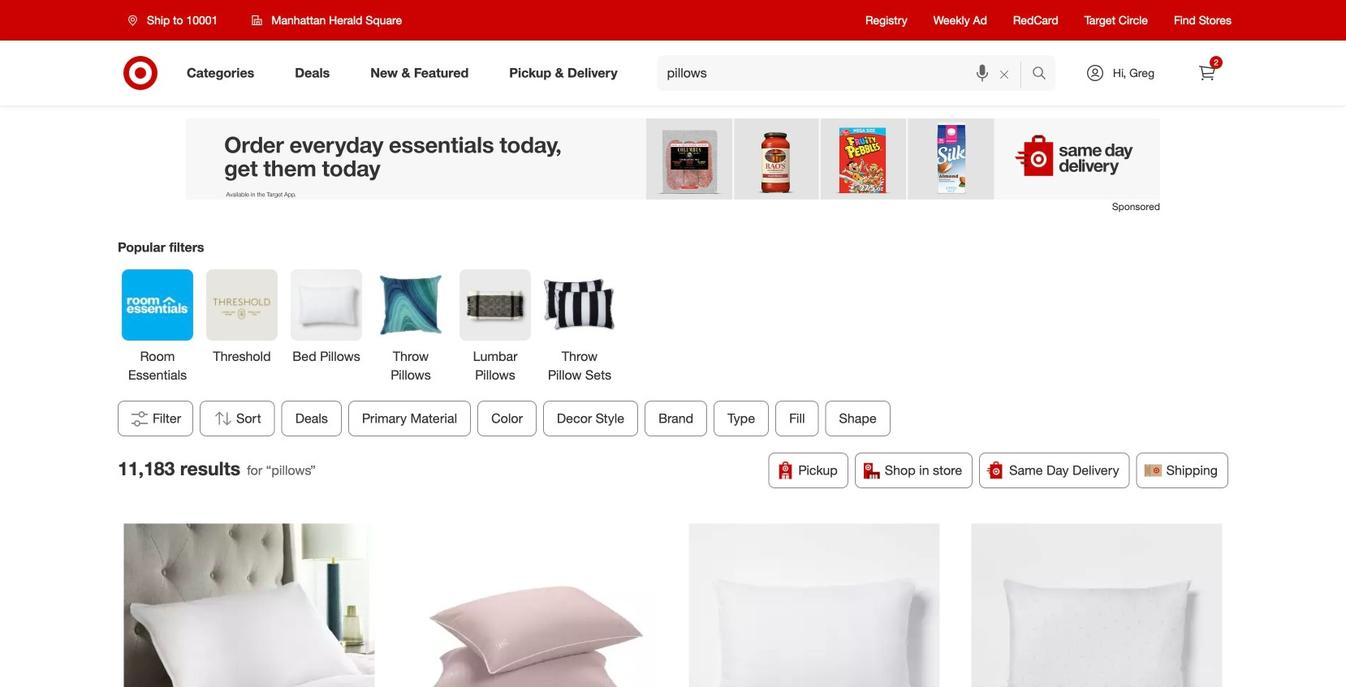 Task type: vqa. For each thing, say whether or not it's contained in the screenshot.
Bargains inside the Unique Bargains Solid Color Pattern Bathroom Rugs Polyester Bath Mat Machine Washable Gray 80x50cm
no



Task type: describe. For each thing, give the bounding box(es) containing it.
What can we help you find? suggestions appear below search field
[[658, 55, 1036, 91]]

advertisement element
[[186, 119, 1161, 200]]



Task type: locate. For each thing, give the bounding box(es) containing it.
plush pillow standard/queen white - room essentials™ image
[[972, 524, 1223, 688], [972, 524, 1223, 688]]

downlite medium density 230 thread count enviroloft down alternative pillow image
[[124, 524, 375, 688], [124, 524, 375, 688]]

standard/queen overfilled plush bed pillow - room essentials™ image
[[689, 524, 940, 688], [689, 524, 940, 688]]

firm density side/back sleeper, down alternative pillow with micronone technology, and removable pillow protector - 2 pack image
[[407, 524, 657, 688], [407, 524, 657, 688]]



